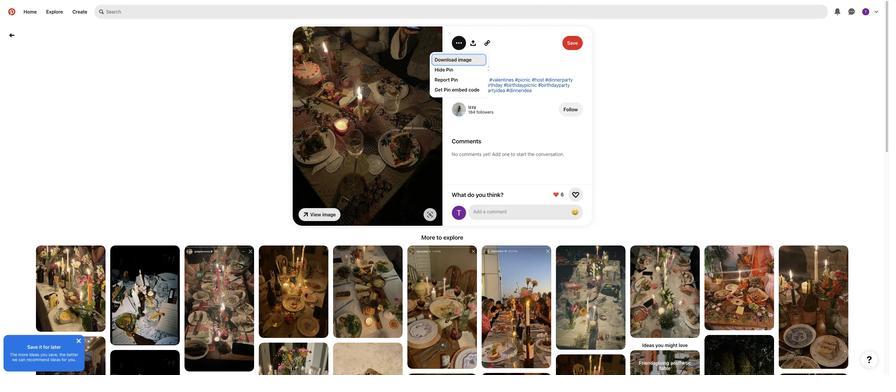 Task type: describe. For each thing, give the bounding box(es) containing it.
reaction image
[[572, 191, 579, 198]]

#dinneridea
[[507, 88, 532, 93]]

create
[[72, 9, 87, 14]]

home link
[[19, 5, 42, 19]]

izzy link
[[468, 105, 476, 110]]

comments
[[452, 138, 482, 145]]

1 horizontal spatial to
[[511, 152, 515, 157]]

#picnic link
[[515, 77, 531, 83]]

follow button
[[559, 103, 583, 117]]

#birthdayparty link
[[538, 83, 570, 88]]

hide
[[435, 67, 445, 73]]

no comments yet! add one to start the conversation.
[[452, 152, 565, 157]]

click to shop image
[[427, 212, 433, 218]]

save,
[[48, 353, 58, 358]]

this contains an image of: 🍸dinner at mine image
[[482, 246, 551, 369]]

cocktail aesthetics summer, cocktail party aesthetics, cocktail party aesthetic image
[[482, 374, 551, 376]]

follow
[[564, 107, 578, 112]]

the inside save it for later the more ideas you save, the better we can recommend ideas for you.
[[59, 353, 66, 358]]

hide pin
[[435, 67, 453, 73]]

create link
[[68, 5, 92, 19]]

tyler black image
[[863, 8, 870, 15]]

it
[[39, 345, 42, 350]]

2 this contains an image of: post-dinner details image from the top
[[110, 351, 180, 376]]

better
[[67, 353, 78, 358]]

ideas
[[642, 343, 655, 349]]

izzy
[[468, 105, 476, 110]]

#dinnerparty #gardenparty #birthday
[[452, 77, 573, 88]]

we
[[12, 358, 17, 363]]

6
[[561, 192, 564, 198]]

#host
[[532, 77, 544, 83]]

yet!
[[483, 152, 491, 157]]

1 horizontal spatial you
[[476, 192, 486, 198]]

save it for later the more ideas you save, the better we can recommend ideas for you.
[[10, 345, 78, 363]]

0 horizontal spatial this contains an image of: diner image
[[259, 246, 329, 339]]

1 horizontal spatial this contains an image of: diner image
[[556, 355, 626, 376]]

#partyidea link
[[482, 88, 505, 93]]

#birthdayparty #dinnerpicnic #partyidea
[[452, 83, 570, 93]]

can
[[19, 358, 25, 363]]

#hosting
[[452, 77, 471, 83]]

#dinnerparty link
[[546, 77, 573, 83]]

#birthdaypicnic
[[504, 83, 537, 88]]

1 horizontal spatial ideas
[[50, 358, 61, 363]]

1 vertical spatial you
[[656, 343, 664, 349]]

table
[[660, 366, 671, 371]]

pin for report
[[451, 77, 458, 83]]

view image
[[310, 212, 336, 218]]

what do you think?
[[452, 192, 504, 198]]

download
[[435, 57, 457, 63]]

might
[[665, 343, 678, 349]]

1 this contains an image of: post-dinner details image from the top
[[110, 246, 180, 346]]

get
[[435, 87, 443, 93]]

#picnic
[[515, 77, 531, 83]]

conversation.
[[536, 152, 565, 157]]

izzy 184 followers
[[468, 105, 494, 115]]

#host link
[[532, 77, 544, 83]]

#gardenparty link
[[452, 83, 481, 88]]

0 horizontal spatial ideas
[[29, 353, 39, 358]]

friendsgiving
[[639, 361, 669, 366]]

blacklashes1000 image
[[452, 206, 466, 220]]

this contains an image of: sydney campbell's amazon page image
[[779, 374, 849, 376]]

this contains an image of: whimsical aesthetic dinner party image
[[408, 374, 477, 376]]

report pin
[[435, 77, 458, 83]]

view image link
[[299, 208, 341, 221]]

#birthdaypicnic link
[[504, 83, 537, 88]]

#birthday
[[482, 83, 503, 88]]

explore
[[46, 9, 63, 14]]

no
[[452, 152, 458, 157]]

#birthday link
[[482, 83, 503, 88]]

get pin embed code
[[435, 87, 480, 93]]

you.
[[68, 358, 76, 363]]

code
[[469, 87, 480, 93]]

love
[[679, 343, 688, 349]]

#dinnerpicnic link
[[452, 88, 481, 93]]

aesthetic
[[671, 361, 691, 366]]

followers
[[477, 110, 494, 115]]

do
[[468, 192, 475, 198]]



Task type: locate. For each thing, give the bounding box(es) containing it.
think?
[[487, 192, 504, 198]]

view
[[310, 212, 321, 218]]

girls night
[[452, 63, 489, 73]]

more to explore
[[421, 234, 464, 241]]

list containing ideas you might love
[[0, 246, 885, 376]]

the right start
[[528, 152, 535, 157]]

1 horizontal spatial save
[[567, 40, 578, 46]]

this contains an image of: elegant graduation party ideas aesthetic image
[[630, 246, 700, 339]]

0 vertical spatial this contains an image of: post-dinner details image
[[110, 246, 180, 346]]

girls
[[452, 63, 468, 73]]

add
[[492, 152, 501, 157]]

1 vertical spatial pin
[[451, 77, 458, 83]]

for
[[43, 345, 50, 350], [62, 358, 67, 363]]

save button
[[563, 36, 583, 50], [563, 36, 583, 50]]

list
[[0, 246, 885, 376]]

0 vertical spatial you
[[476, 192, 486, 198]]

#dinnerpicnic
[[452, 88, 481, 93]]

1 horizontal spatial for
[[62, 358, 67, 363]]

friendsgiving aesthetic table link
[[630, 351, 700, 376]]

#dinneridea link
[[507, 88, 532, 93]]

image inside button
[[322, 212, 336, 218]]

you
[[476, 192, 486, 198], [656, 343, 664, 349], [40, 353, 47, 358]]

ideas
[[29, 353, 39, 358], [50, 358, 61, 363]]

what
[[452, 192, 466, 198]]

explore
[[443, 234, 464, 241]]

save for save it for later the more ideas you save, the better we can recommend ideas for you.
[[27, 345, 38, 350]]

the right save,
[[59, 353, 66, 358]]

1 vertical spatial to
[[437, 234, 442, 241]]

more
[[18, 353, 28, 358]]

pin right get
[[444, 87, 451, 93]]

😃 button
[[468, 205, 583, 220], [569, 207, 581, 219]]

1 vertical spatial the
[[59, 353, 66, 358]]

#hosting link
[[452, 77, 471, 83]]

0 vertical spatial image
[[458, 57, 472, 63]]

ideas down later
[[50, 358, 61, 363]]

view image button
[[299, 208, 341, 221]]

#birthdayparty
[[538, 83, 570, 88]]

for left you. at the left of page
[[62, 358, 67, 363]]

pin right hide
[[446, 67, 453, 73]]

recommend
[[27, 358, 49, 363]]

you right do
[[476, 192, 486, 198]]

pin
[[446, 67, 453, 73], [451, 77, 458, 83], [444, 87, 451, 93]]

1 vertical spatial for
[[62, 358, 67, 363]]

1 this contains an image of: dinner party image from the left
[[333, 246, 403, 339]]

to right one
[[511, 152, 515, 157]]

download image
[[435, 57, 472, 63]]

0 vertical spatial save
[[567, 40, 578, 46]]

more
[[421, 234, 435, 241]]

this contains an image of: 🪞 image
[[36, 246, 106, 333]]

Add a comment field
[[474, 209, 565, 215]]

1 vertical spatial this contains an image of: post-dinner details image
[[110, 351, 180, 376]]

embed
[[452, 87, 468, 93]]

ideas down it
[[29, 353, 39, 358]]

1 horizontal spatial this contains an image of: dinner party image
[[408, 246, 477, 370]]

to
[[511, 152, 515, 157], [437, 234, 442, 241]]

explore link
[[42, 5, 68, 19]]

2 vertical spatial pin
[[444, 87, 451, 93]]

0 horizontal spatial for
[[43, 345, 50, 350]]

you down it
[[40, 353, 47, 358]]

#valentines link
[[490, 77, 514, 83]]

0 horizontal spatial this contains an image of: dinner party image
[[333, 246, 403, 339]]

0 vertical spatial this contains an image of: diner image
[[259, 246, 329, 339]]

pin for hide
[[446, 67, 453, 73]]

2 horizontal spatial you
[[656, 343, 664, 349]]

pin up get pin embed code
[[451, 77, 458, 83]]

home
[[24, 9, 37, 14]]

0 horizontal spatial the
[[59, 353, 66, 358]]

pin for get
[[444, 87, 451, 93]]

the
[[10, 353, 17, 358]]

0 horizontal spatial to
[[437, 234, 442, 241]]

#partyidea
[[482, 88, 505, 93]]

2 this contains an image of: dinner party image from the left
[[408, 246, 477, 370]]

image
[[458, 57, 472, 63], [322, 212, 336, 218]]

#hosting #dinner
[[452, 77, 488, 83]]

save
[[567, 40, 578, 46], [27, 345, 38, 350]]

you right 'ideas'
[[656, 343, 664, 349]]

this contains an image of: dinner party image
[[333, 246, 403, 339], [408, 246, 477, 370]]

this contains an image of: @oliverose image
[[36, 337, 106, 376]]

izzy avatar link image
[[452, 103, 466, 117]]

search icon image
[[99, 9, 104, 14]]

0 vertical spatial to
[[511, 152, 515, 157]]

😃
[[572, 208, 579, 216]]

start
[[517, 152, 527, 157]]

#valentines
[[490, 77, 514, 83]]

image right view
[[322, 212, 336, 218]]

one
[[502, 152, 510, 157]]

184
[[468, 110, 476, 115]]

1 vertical spatial image
[[322, 212, 336, 218]]

image up girls at the right
[[458, 57, 472, 63]]

image for view image
[[322, 212, 336, 218]]

friendsgiving aesthetic table
[[639, 361, 691, 371]]

to right more
[[437, 234, 442, 241]]

0 horizontal spatial save
[[27, 345, 38, 350]]

#dinnerparty
[[546, 77, 573, 83]]

for right it
[[43, 345, 50, 350]]

1 horizontal spatial the
[[528, 152, 535, 157]]

save for save
[[567, 40, 578, 46]]

download image menu item
[[432, 55, 486, 65]]

#dinner
[[472, 77, 488, 83]]

0 horizontal spatial image
[[322, 212, 336, 218]]

comments
[[459, 152, 482, 157]]

0 horizontal spatial you
[[40, 353, 47, 358]]

0 vertical spatial pin
[[446, 67, 453, 73]]

this contains an image of: aprilinparis1947 image
[[779, 246, 849, 370]]

save inside save it for later the more ideas you save, the better we can recommend ideas for you.
[[27, 345, 38, 350]]

this contains an image of: diner image
[[259, 246, 329, 339], [556, 355, 626, 376]]

this contains an image of: image
[[185, 246, 254, 372], [556, 246, 626, 350], [705, 246, 774, 331], [705, 336, 774, 376], [259, 343, 329, 376], [333, 343, 403, 376]]

later
[[51, 345, 61, 350]]

you inside save it for later the more ideas you save, the better we can recommend ideas for you.
[[40, 353, 47, 358]]

#gardenparty
[[452, 83, 481, 88]]

open link icon image
[[303, 213, 308, 217]]

0 vertical spatial the
[[528, 152, 535, 157]]

ideas you might love
[[642, 343, 688, 349]]

report
[[435, 77, 450, 83]]

image for download image
[[458, 57, 472, 63]]

1 vertical spatial this contains an image of: diner image
[[556, 355, 626, 376]]

girls night link
[[452, 63, 583, 73]]

#dinner link
[[472, 77, 488, 83]]

night
[[470, 63, 489, 73]]

comments button
[[452, 138, 583, 145]]

1 vertical spatial save
[[27, 345, 38, 350]]

Search text field
[[106, 5, 828, 19]]

1 horizontal spatial image
[[458, 57, 472, 63]]

image inside menu item
[[458, 57, 472, 63]]

0 vertical spatial for
[[43, 345, 50, 350]]

this contains an image of: post-dinner details image
[[110, 246, 180, 346], [110, 351, 180, 376]]

2 vertical spatial you
[[40, 353, 47, 358]]



Task type: vqa. For each thing, say whether or not it's contained in the screenshot.
1st This contains an image of: dinner party from right
yes



